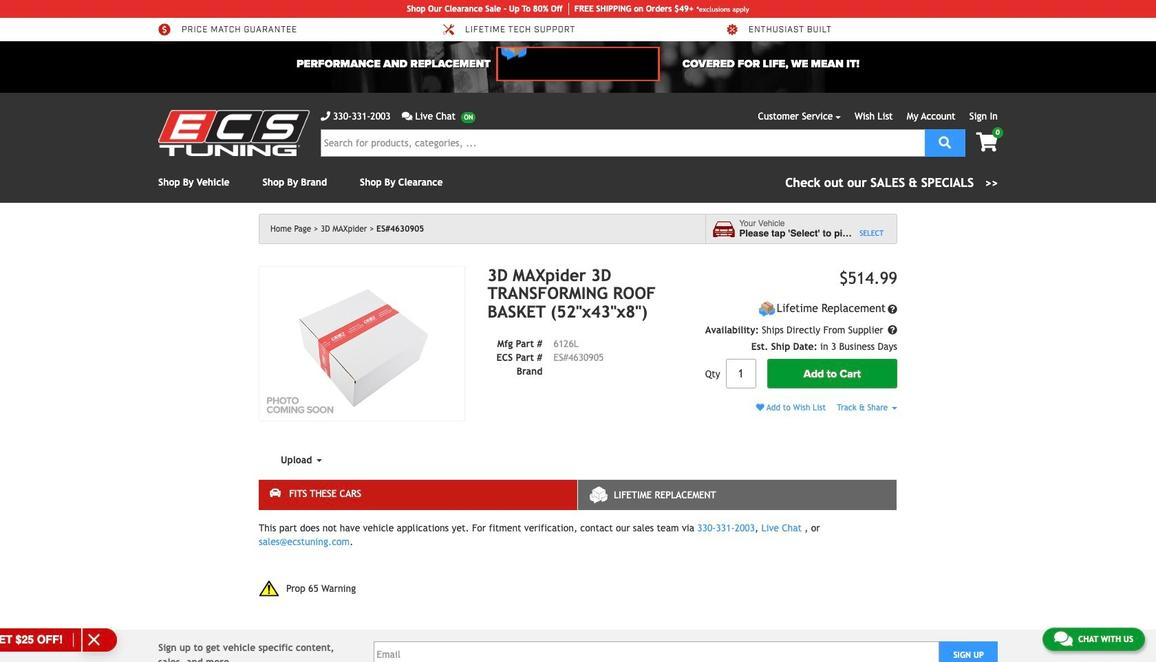 Task type: describe. For each thing, give the bounding box(es) containing it.
es#4630905 - 6126l - 3d maxpider 3d transforming roof basket (52"x43"x8") - 3d maxpider - image
[[259, 266, 466, 422]]

this product is lifetime replacement eligible image
[[759, 301, 776, 318]]

question circle image
[[888, 305, 898, 314]]

Search text field
[[321, 129, 925, 157]]

lifetime replacement program banner image
[[496, 47, 660, 81]]

search image
[[939, 136, 952, 148]]



Task type: vqa. For each thing, say whether or not it's contained in the screenshot.
Lifetime Replacement Program Banner image
yes



Task type: locate. For each thing, give the bounding box(es) containing it.
shopping cart image
[[977, 133, 998, 152]]

prop 65 warning image
[[259, 581, 279, 597]]

heart image
[[756, 404, 765, 413]]

None text field
[[726, 360, 756, 389]]

ecs tuning image
[[158, 110, 310, 156]]

comments image
[[1055, 631, 1073, 648]]

comments image
[[402, 112, 413, 121]]

question circle image
[[888, 326, 898, 335]]

Email email field
[[373, 642, 940, 663]]

phone image
[[321, 112, 330, 121]]



